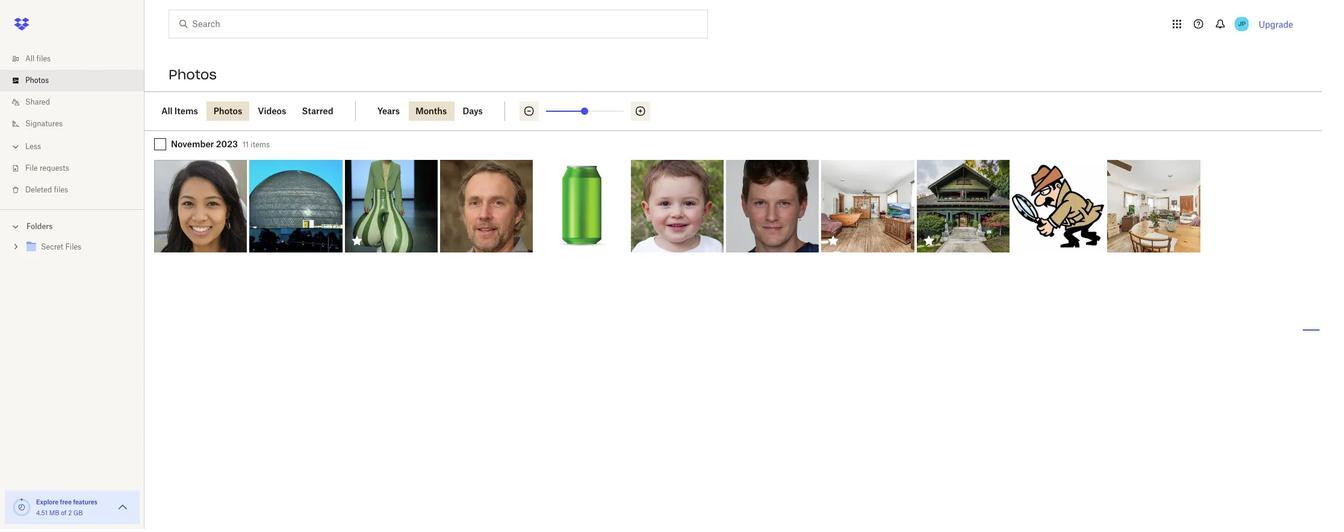Task type: locate. For each thing, give the bounding box(es) containing it.
0 horizontal spatial files
[[36, 54, 51, 63]]

all files link
[[10, 48, 145, 70]]

all down "dropbox" image
[[25, 54, 35, 63]]

requests
[[40, 164, 69, 173]]

files right deleted at the left top of the page
[[54, 185, 68, 194]]

2023
[[216, 139, 238, 149]]

photos up shared
[[25, 76, 49, 85]]

all
[[25, 54, 35, 63], [161, 106, 172, 116]]

dropbox image
[[10, 12, 34, 36]]

all items button
[[154, 102, 205, 121]]

photos
[[169, 66, 217, 83], [25, 76, 49, 85], [214, 106, 242, 116]]

image - the_sphere_at_the_venetian_resort_(53098837453).jpg 11/15/2023, 5:19:04 pm image
[[249, 160, 342, 253]]

tab list containing years
[[370, 102, 505, 121]]

0 vertical spatial all
[[25, 54, 35, 63]]

shared
[[25, 98, 50, 107]]

less image
[[10, 141, 22, 153]]

folders
[[26, 222, 53, 231]]

items
[[251, 140, 270, 149]]

days button
[[455, 102, 490, 121]]

all left items
[[161, 106, 172, 116]]

2 tab list from the left
[[370, 102, 505, 121]]

november 2023 11 items
[[171, 139, 270, 149]]

image - download (1).jpeg 11/15/2023, 5:19:03 pm image
[[726, 160, 819, 253]]

photos up 2023
[[214, 106, 242, 116]]

secret files
[[41, 243, 81, 252]]

1 horizontal spatial all
[[161, 106, 172, 116]]

1 vertical spatial files
[[54, 185, 68, 194]]

videos button
[[251, 102, 293, 121]]

0 horizontal spatial tab list
[[154, 102, 356, 121]]

videos
[[258, 106, 286, 116]]

free
[[60, 499, 72, 506]]

photos link
[[10, 70, 145, 92]]

photos button
[[206, 102, 249, 121]]

all for all files
[[25, 54, 35, 63]]

Photo Zoom Slider range field
[[546, 111, 624, 112]]

deleted
[[25, 185, 52, 194]]

files
[[65, 243, 81, 252]]

starred
[[302, 106, 333, 116]]

1 horizontal spatial files
[[54, 185, 68, 194]]

list
[[0, 41, 145, 210]]

tab list containing all items
[[154, 102, 356, 121]]

1 tab list from the left
[[154, 102, 356, 121]]

1 vertical spatial all
[[161, 106, 172, 116]]

image - 1703238.jpg 11/15/2023, 5:19:03 pm image
[[1012, 160, 1105, 253]]

photos inside button
[[214, 106, 242, 116]]

all for all items
[[161, 106, 172, 116]]

tab list
[[154, 102, 356, 121], [370, 102, 505, 121]]

image - db165f6aaa73d95c9004256537e7037b-uncropped_scaled_within_1536_1152.webp 11/15/2023, 5:19:02 pm image
[[1107, 160, 1200, 253]]

image - screenshot 2023-10-19 at 9.45.56 am.png 11/15/2023, 5:19:05 pm image
[[154, 160, 247, 253]]

1 horizontal spatial tab list
[[370, 102, 505, 121]]

photos inside list item
[[25, 76, 49, 85]]

signatures
[[25, 119, 63, 128]]

days
[[463, 106, 483, 116]]

image - istockphoto-610015062-612x612.jpg 11/15/2023, 5:19:03 pm image
[[535, 160, 628, 253]]

all inside list
[[25, 54, 35, 63]]

explore
[[36, 499, 59, 506]]

2
[[68, 510, 72, 517]]

of
[[61, 510, 66, 517]]

0 horizontal spatial all
[[25, 54, 35, 63]]

files
[[36, 54, 51, 63], [54, 185, 68, 194]]

mb
[[49, 510, 59, 517]]

files up photos list item
[[36, 54, 51, 63]]

starred button
[[295, 102, 341, 121]]

0 vertical spatial files
[[36, 54, 51, 63]]

secret files link
[[24, 240, 135, 256]]

years
[[377, 106, 400, 116]]

all inside button
[[161, 106, 172, 116]]

deleted files link
[[10, 179, 145, 201]]



Task type: describe. For each thing, give the bounding box(es) containing it.
files for all files
[[36, 54, 51, 63]]

photos up items
[[169, 66, 217, 83]]

deleted files
[[25, 185, 68, 194]]

photos list item
[[0, 70, 145, 92]]

file requests
[[25, 164, 69, 173]]

all items
[[161, 106, 198, 116]]

4.51
[[36, 510, 48, 517]]

image - inflatable-pants-today-inline-200227-5.webp 11/15/2023, 5:19:04 pm image
[[345, 160, 438, 253]]

image - 4570_university_ave____pierre_galant_1.0.jpg 11/15/2023, 5:19:03 pm image
[[917, 160, 1010, 253]]

quota usage element
[[12, 499, 31, 518]]

months button
[[408, 102, 454, 121]]

list containing all files
[[0, 41, 145, 210]]

jp
[[1238, 20, 1246, 28]]

all files
[[25, 54, 51, 63]]

less
[[25, 142, 41, 151]]

gb
[[73, 510, 83, 517]]

image - download.jpeg 11/15/2023, 5:19:03 pm image
[[631, 160, 724, 253]]

years button
[[370, 102, 407, 121]]

shared link
[[10, 92, 145, 113]]

files for deleted files
[[54, 185, 68, 194]]

upgrade link
[[1259, 19, 1293, 29]]

signatures link
[[10, 113, 145, 135]]

11
[[243, 140, 249, 149]]

secret
[[41, 243, 63, 252]]

features
[[73, 499, 97, 506]]

Search in folder "Dropbox" text field
[[192, 17, 683, 31]]

image - screenshot 2023-11-13 at 10.51.08 am.png 11/15/2023, 5:19:03 pm image
[[440, 160, 533, 253]]

items
[[175, 106, 198, 116]]

november
[[171, 139, 214, 149]]

jp button
[[1232, 14, 1252, 34]]

file
[[25, 164, 38, 173]]

explore free features 4.51 mb of 2 gb
[[36, 499, 97, 517]]

file requests link
[[10, 158, 145, 179]]

months
[[416, 106, 447, 116]]

upgrade
[[1259, 19, 1293, 29]]

image - 52f9044b7e2655d26eb85c0b2abdc392-uncropped_scaled_within_1536_1152.webp 11/15/2023, 5:19:03 pm image
[[821, 160, 914, 253]]

folders button
[[0, 217, 145, 235]]



Task type: vqa. For each thing, say whether or not it's contained in the screenshot.
Explore Free Features 0 Bytes Of 2 Gb
no



